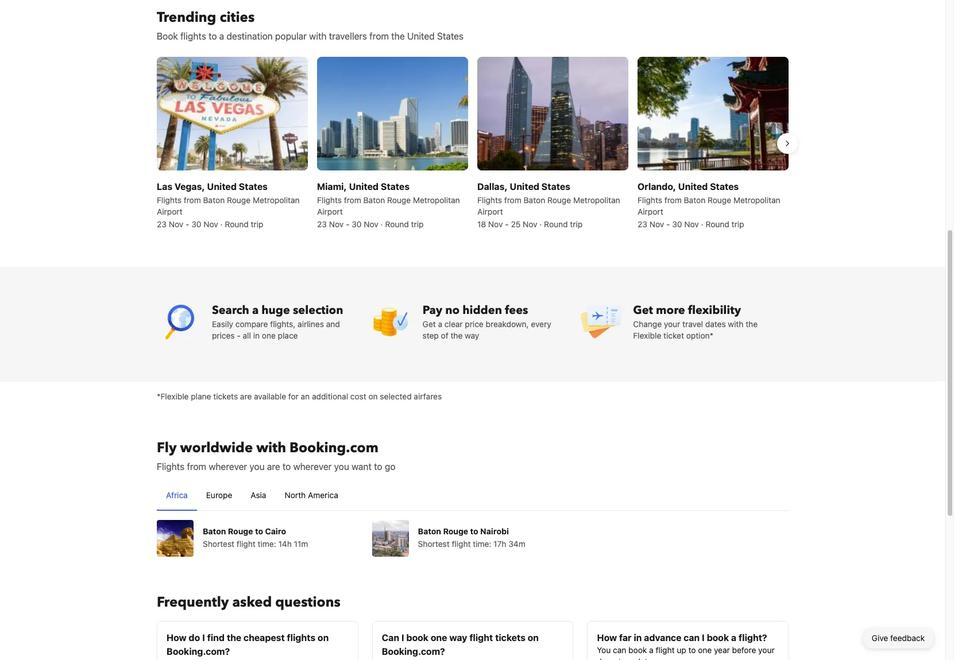 Task type: locate. For each thing, give the bounding box(es) containing it.
way inside can i book one way flight tickets on booking.com?
[[449, 633, 467, 643]]

0 horizontal spatial you
[[249, 462, 265, 472]]

i inside how do i find the cheapest flights on booking.com?
[[202, 633, 205, 643]]

23 down las
[[157, 219, 167, 229]]

4 airport from the left
[[638, 206, 663, 216]]

a up compare
[[252, 302, 259, 318]]

0 horizontal spatial one
[[262, 331, 276, 340]]

round
[[225, 219, 249, 229], [385, 219, 409, 229], [544, 219, 568, 229], [706, 219, 729, 229]]

3 airport from the left
[[477, 206, 503, 216]]

nov
[[169, 219, 183, 229], [204, 219, 218, 229], [329, 219, 344, 229], [364, 219, 378, 229], [488, 219, 503, 229], [523, 219, 537, 229], [649, 219, 664, 229], [684, 219, 699, 229]]

1 horizontal spatial booking.com?
[[382, 646, 445, 657]]

2 · from the left
[[381, 219, 383, 229]]

0 horizontal spatial 23
[[157, 219, 167, 229]]

airport inside miami, united states flights from baton rouge metropolitan airport 23 nov - 30 nov · round trip
[[317, 206, 343, 216]]

2 i from the left
[[401, 633, 404, 643]]

1 vertical spatial in
[[634, 633, 642, 643]]

united inside dallas, united states flights from baton rouge metropolitan airport 18 nov - 25 nov · round trip
[[510, 181, 539, 192]]

are left available
[[240, 391, 252, 401]]

30 inside orlando, united states flights from baton rouge metropolitan airport 23 nov - 30 nov · round trip
[[672, 219, 682, 229]]

1 horizontal spatial in
[[634, 633, 642, 643]]

you
[[597, 645, 611, 655]]

a
[[219, 31, 224, 41], [252, 302, 259, 318], [438, 319, 442, 329], [731, 633, 736, 643], [649, 645, 653, 655]]

metropolitan for dallas,
[[573, 195, 620, 205]]

1 horizontal spatial flights
[[287, 633, 315, 643]]

prices
[[212, 331, 235, 340]]

additional
[[312, 391, 348, 401]]

shortest inside baton rouge to nairobi shortest flight time: 17h 34m
[[418, 539, 450, 549]]

booking.com? inside can i book one way flight tickets on booking.com?
[[382, 646, 445, 657]]

with right popular
[[309, 31, 327, 41]]

on inside how do i find the cheapest flights on booking.com?
[[318, 633, 329, 643]]

3 30 from the left
[[672, 219, 682, 229]]

get up the step
[[423, 319, 436, 329]]

fly
[[157, 439, 177, 457]]

united inside las vegas, united states flights from baton rouge metropolitan airport 23 nov - 30 nov · round trip
[[207, 181, 237, 192]]

you left want
[[334, 462, 349, 472]]

the right dates
[[746, 319, 758, 329]]

time: down cairo
[[258, 539, 276, 549]]

a up the date.
[[649, 645, 653, 655]]

3 round from the left
[[544, 219, 568, 229]]

flight inside baton rouge to cairo shortest flight time: 14h 11m
[[237, 539, 255, 549]]

1 vertical spatial flights
[[287, 633, 315, 643]]

flights down questions
[[287, 633, 315, 643]]

one down flights,
[[262, 331, 276, 340]]

the right find
[[227, 633, 241, 643]]

2 how from the left
[[597, 633, 617, 643]]

- down miami,
[[346, 219, 349, 229]]

0 horizontal spatial get
[[423, 319, 436, 329]]

booking.com? for i
[[167, 646, 230, 657]]

flight
[[237, 539, 255, 549], [452, 539, 471, 549], [469, 633, 493, 643], [656, 645, 675, 655]]

shortest inside baton rouge to cairo shortest flight time: 14h 11m
[[203, 539, 234, 549]]

the
[[391, 31, 405, 41], [746, 319, 758, 329], [451, 331, 463, 340], [227, 633, 241, 643]]

0 horizontal spatial time:
[[258, 539, 276, 549]]

2 shortest from the left
[[418, 539, 450, 549]]

2 horizontal spatial with
[[728, 319, 743, 329]]

- inside orlando, united states flights from baton rouge metropolitan airport 23 nov - 30 nov · round trip
[[666, 219, 670, 229]]

1 horizontal spatial i
[[401, 633, 404, 643]]

from up "25"
[[504, 195, 521, 205]]

tab list
[[157, 480, 789, 511]]

round for miami, united states
[[385, 219, 409, 229]]

states for orlando, united states
[[710, 181, 739, 192]]

flight inside baton rouge to nairobi shortest flight time: 17h 34m
[[452, 539, 471, 549]]

flights inside miami, united states flights from baton rouge metropolitan airport 23 nov - 30 nov · round trip
[[317, 195, 342, 205]]

i right "can" at the bottom left of page
[[401, 633, 404, 643]]

one inside can i book one way flight tickets on booking.com?
[[431, 633, 447, 643]]

africa
[[166, 490, 188, 500]]

on for can i book one way flight tickets on booking.com?
[[528, 633, 539, 643]]

0 horizontal spatial on
[[318, 633, 329, 643]]

fly worldwide with booking.com flights from wherever you are to wherever you want to go
[[157, 439, 395, 472]]

airport down orlando, on the right of the page
[[638, 206, 663, 216]]

2 vertical spatial one
[[698, 645, 712, 655]]

2 horizontal spatial 23
[[638, 219, 647, 229]]

1 trip from the left
[[251, 219, 263, 229]]

0 vertical spatial in
[[253, 331, 260, 340]]

flights down trending
[[180, 31, 206, 41]]

metropolitan
[[253, 195, 300, 205], [413, 195, 460, 205], [573, 195, 620, 205], [733, 195, 780, 205]]

4 · from the left
[[701, 219, 703, 229]]

book up year
[[707, 633, 729, 643]]

time: down nairobi
[[473, 539, 491, 549]]

frequently asked questions
[[157, 593, 340, 612]]

booking.com? down "can" at the bottom left of page
[[382, 646, 445, 657]]

trip
[[251, 219, 263, 229], [411, 219, 424, 229], [570, 219, 583, 229], [732, 219, 744, 229]]

2 vertical spatial with
[[256, 439, 286, 457]]

tickets inside can i book one way flight tickets on booking.com?
[[495, 633, 525, 643]]

2 wherever from the left
[[293, 462, 332, 472]]

baton rouge to cairo image
[[157, 520, 194, 557]]

las vegas, united states flights from baton rouge metropolitan airport 23 nov - 30 nov · round trip
[[157, 181, 300, 229]]

baton inside las vegas, united states flights from baton rouge metropolitan airport 23 nov - 30 nov · round trip
[[203, 195, 225, 205]]

1 vertical spatial one
[[431, 633, 447, 643]]

· for orlando, united states
[[701, 219, 703, 229]]

1 booking.com? from the left
[[167, 646, 230, 657]]

asia button
[[241, 480, 275, 510]]

with
[[309, 31, 327, 41], [728, 319, 743, 329], [256, 439, 286, 457]]

1 horizontal spatial 30
[[352, 219, 362, 229]]

a up the of
[[438, 319, 442, 329]]

2 horizontal spatial 30
[[672, 219, 682, 229]]

round inside dallas, united states flights from baton rouge metropolitan airport 18 nov - 25 nov · round trip
[[544, 219, 568, 229]]

can i book one way flight tickets on booking.com?
[[382, 633, 539, 657]]

1 30 from the left
[[191, 219, 201, 229]]

23 inside orlando, united states flights from baton rouge metropolitan airport 23 nov - 30 nov · round trip
[[638, 219, 647, 229]]

on for how do i find the cheapest flights on booking.com?
[[318, 633, 329, 643]]

the right travellers
[[391, 31, 405, 41]]

airport
[[157, 206, 182, 216], [317, 206, 343, 216], [477, 206, 503, 216], [638, 206, 663, 216]]

1 metropolitan from the left
[[253, 195, 300, 205]]

booking.com? inside how do i find the cheapest flights on booking.com?
[[167, 646, 230, 657]]

5 nov from the left
[[488, 219, 503, 229]]

flight for one
[[469, 633, 493, 643]]

flights for orlando,
[[638, 195, 662, 205]]

to right up
[[688, 645, 696, 655]]

17h
[[493, 539, 506, 549]]

1 horizontal spatial your
[[758, 645, 775, 655]]

book right "can" at the bottom left of page
[[406, 633, 429, 643]]

states inside dallas, united states flights from baton rouge metropolitan airport 18 nov - 25 nov · round trip
[[541, 181, 570, 192]]

0 vertical spatial get
[[633, 302, 653, 318]]

metropolitan inside miami, united states flights from baton rouge metropolitan airport 23 nov - 30 nov · round trip
[[413, 195, 460, 205]]

4 round from the left
[[706, 219, 729, 229]]

with inside fly worldwide with booking.com flights from wherever you are to wherever you want to go
[[256, 439, 286, 457]]

price
[[465, 319, 483, 329]]

flights down orlando, on the right of the page
[[638, 195, 662, 205]]

to up north
[[283, 462, 291, 472]]

trip inside las vegas, united states flights from baton rouge metropolitan airport 23 nov - 30 nov · round trip
[[251, 219, 263, 229]]

on inside can i book one way flight tickets on booking.com?
[[528, 633, 539, 643]]

from down vegas, in the top of the page
[[184, 195, 201, 205]]

i
[[202, 633, 205, 643], [401, 633, 404, 643], [702, 633, 705, 643]]

wherever down booking.com
[[293, 462, 332, 472]]

1 horizontal spatial wherever
[[293, 462, 332, 472]]

i right do
[[202, 633, 205, 643]]

flight for cairo
[[237, 539, 255, 549]]

2 23 from the left
[[317, 219, 327, 229]]

how left do
[[167, 633, 187, 643]]

2 airport from the left
[[317, 206, 343, 216]]

book
[[406, 633, 429, 643], [707, 633, 729, 643], [628, 645, 647, 655]]

find
[[207, 633, 225, 643]]

· inside dallas, united states flights from baton rouge metropolitan airport 18 nov - 25 nov · round trip
[[540, 219, 542, 229]]

united for dallas, united states
[[510, 181, 539, 192]]

2 30 from the left
[[352, 219, 362, 229]]

trip inside dallas, united states flights from baton rouge metropolitan airport 18 nov - 25 nov · round trip
[[570, 219, 583, 229]]

asia
[[251, 490, 266, 500]]

0 horizontal spatial booking.com?
[[167, 646, 230, 657]]

0 horizontal spatial 30
[[191, 219, 201, 229]]

1 horizontal spatial time:
[[473, 539, 491, 549]]

from inside dallas, united states flights from baton rouge metropolitan airport 18 nov - 25 nov · round trip
[[504, 195, 521, 205]]

the down clear
[[451, 331, 463, 340]]

trip inside orlando, united states flights from baton rouge metropolitan airport 23 nov - 30 nov · round trip
[[732, 219, 744, 229]]

0 horizontal spatial i
[[202, 633, 205, 643]]

1 horizontal spatial shortest
[[418, 539, 450, 549]]

2 booking.com? from the left
[[382, 646, 445, 657]]

one
[[262, 331, 276, 340], [431, 633, 447, 643], [698, 645, 712, 655]]

0 horizontal spatial wherever
[[209, 462, 247, 472]]

in inside the search a huge selection easily compare flights, airlines and prices - all in one place
[[253, 331, 260, 340]]

booking.com? down do
[[167, 646, 230, 657]]

your
[[664, 319, 680, 329], [758, 645, 775, 655]]

time: inside baton rouge to cairo shortest flight time: 14h 11m
[[258, 539, 276, 549]]

united inside miami, united states flights from baton rouge metropolitan airport 23 nov - 30 nov · round trip
[[349, 181, 379, 192]]

0 vertical spatial tickets
[[213, 391, 238, 401]]

trending cities book flights to a destination popular with travellers from the united states
[[157, 8, 464, 41]]

1 horizontal spatial you
[[334, 462, 349, 472]]

from inside trending cities book flights to a destination popular with travellers from the united states
[[369, 31, 389, 41]]

dallas,
[[477, 181, 508, 192]]

tickets
[[213, 391, 238, 401], [495, 633, 525, 643]]

book up the date.
[[628, 645, 647, 655]]

flights down miami,
[[317, 195, 342, 205]]

united inside trending cities book flights to a destination popular with travellers from the united states
[[407, 31, 435, 41]]

1 horizontal spatial tickets
[[495, 633, 525, 643]]

how for how do i find the cheapest flights on booking.com?
[[167, 633, 187, 643]]

flights down fly at bottom
[[157, 462, 184, 472]]

clear
[[444, 319, 463, 329]]

states inside las vegas, united states flights from baton rouge metropolitan airport 23 nov - 30 nov · round trip
[[239, 181, 268, 192]]

from right travellers
[[369, 31, 389, 41]]

11m
[[294, 539, 308, 549]]

1 vertical spatial way
[[449, 633, 467, 643]]

- down vegas, in the top of the page
[[186, 219, 189, 229]]

1 vertical spatial can
[[613, 645, 626, 655]]

wherever
[[209, 462, 247, 472], [293, 462, 332, 472]]

30 for miami, united states
[[352, 219, 362, 229]]

0 horizontal spatial your
[[664, 319, 680, 329]]

can up up
[[684, 633, 700, 643]]

0 vertical spatial your
[[664, 319, 680, 329]]

0 horizontal spatial are
[[240, 391, 252, 401]]

2 horizontal spatial one
[[698, 645, 712, 655]]

1 · from the left
[[220, 219, 223, 229]]

2 nov from the left
[[204, 219, 218, 229]]

united inside orlando, united states flights from baton rouge metropolitan airport 23 nov - 30 nov · round trip
[[678, 181, 708, 192]]

3 i from the left
[[702, 633, 705, 643]]

flights inside orlando, united states flights from baton rouge metropolitan airport 23 nov - 30 nov · round trip
[[638, 195, 662, 205]]

2 horizontal spatial on
[[528, 633, 539, 643]]

dallas, united states image
[[477, 57, 628, 170]]

1 round from the left
[[225, 219, 249, 229]]

no
[[445, 302, 460, 318]]

flight?
[[739, 633, 767, 643]]

1 how from the left
[[167, 633, 187, 643]]

flights inside las vegas, united states flights from baton rouge metropolitan airport 23 nov - 30 nov · round trip
[[157, 195, 182, 205]]

0 horizontal spatial can
[[613, 645, 626, 655]]

2 metropolitan from the left
[[413, 195, 460, 205]]

1 vertical spatial with
[[728, 319, 743, 329]]

trip inside miami, united states flights from baton rouge metropolitan airport 23 nov - 30 nov · round trip
[[411, 219, 424, 229]]

3 23 from the left
[[638, 219, 647, 229]]

1 vertical spatial your
[[758, 645, 775, 655]]

one right "can" at the bottom left of page
[[431, 633, 447, 643]]

plane
[[191, 391, 211, 401]]

baton
[[203, 195, 225, 205], [363, 195, 385, 205], [524, 195, 545, 205], [684, 195, 705, 205], [203, 526, 226, 536], [418, 526, 441, 536]]

in right all
[[253, 331, 260, 340]]

time:
[[258, 539, 276, 549], [473, 539, 491, 549]]

1 horizontal spatial how
[[597, 633, 617, 643]]

are up asia "button"
[[267, 462, 280, 472]]

23 down orlando, on the right of the page
[[638, 219, 647, 229]]

0 vertical spatial can
[[684, 633, 700, 643]]

to left go
[[374, 462, 382, 472]]

from down miami,
[[344, 195, 361, 205]]

1 horizontal spatial one
[[431, 633, 447, 643]]

2 time: from the left
[[473, 539, 491, 549]]

your up the ticket
[[664, 319, 680, 329]]

0 vertical spatial way
[[465, 331, 479, 340]]

huge
[[261, 302, 290, 318]]

1 horizontal spatial are
[[267, 462, 280, 472]]

2 trip from the left
[[411, 219, 424, 229]]

1 horizontal spatial 23
[[317, 219, 327, 229]]

0 horizontal spatial book
[[406, 633, 429, 643]]

from down orlando, on the right of the page
[[664, 195, 682, 205]]

·
[[220, 219, 223, 229], [381, 219, 383, 229], [540, 219, 542, 229], [701, 219, 703, 229]]

- inside dallas, united states flights from baton rouge metropolitan airport 18 nov - 25 nov · round trip
[[505, 219, 509, 229]]

orlando, united states flights from baton rouge metropolitan airport 23 nov - 30 nov · round trip
[[638, 181, 780, 229]]

metropolitan inside las vegas, united states flights from baton rouge metropolitan airport 23 nov - 30 nov · round trip
[[253, 195, 300, 205]]

las vegas, united states image
[[157, 57, 308, 170]]

frequently
[[157, 593, 229, 612]]

- down orlando, on the right of the page
[[666, 219, 670, 229]]

to left nairobi
[[470, 526, 478, 536]]

i inside can i book one way flight tickets on booking.com?
[[401, 633, 404, 643]]

1 shortest from the left
[[203, 539, 234, 549]]

0 horizontal spatial with
[[256, 439, 286, 457]]

flight inside can i book one way flight tickets on booking.com?
[[469, 633, 493, 643]]

1 vertical spatial are
[[267, 462, 280, 472]]

the inside trending cities book flights to a destination popular with travellers from the united states
[[391, 31, 405, 41]]

states
[[437, 31, 464, 41], [239, 181, 268, 192], [381, 181, 410, 192], [541, 181, 570, 192], [710, 181, 739, 192]]

are
[[240, 391, 252, 401], [267, 462, 280, 472]]

to down trending
[[209, 31, 217, 41]]

0 vertical spatial one
[[262, 331, 276, 340]]

travel
[[682, 319, 703, 329]]

1 23 from the left
[[157, 219, 167, 229]]

23 inside miami, united states flights from baton rouge metropolitan airport 23 nov - 30 nov · round trip
[[317, 219, 327, 229]]

shortest right baton rouge to nairobi image
[[418, 539, 450, 549]]

your down flight?
[[758, 645, 775, 655]]

1 i from the left
[[202, 633, 205, 643]]

4 trip from the left
[[732, 219, 744, 229]]

0 vertical spatial with
[[309, 31, 327, 41]]

to left cairo
[[255, 526, 263, 536]]

1 horizontal spatial with
[[309, 31, 327, 41]]

states inside miami, united states flights from baton rouge metropolitan airport 23 nov - 30 nov · round trip
[[381, 181, 410, 192]]

airport up 18
[[477, 206, 503, 216]]

airport inside dallas, united states flights from baton rouge metropolitan airport 18 nov - 25 nov · round trip
[[477, 206, 503, 216]]

one left year
[[698, 645, 712, 655]]

dates
[[705, 319, 726, 329]]

from down worldwide
[[187, 462, 206, 472]]

time: for cairo
[[258, 539, 276, 549]]

0 horizontal spatial shortest
[[203, 539, 234, 549]]

go
[[385, 462, 395, 472]]

23 for orlando, united states
[[638, 219, 647, 229]]

· for miami, united states
[[381, 219, 383, 229]]

region
[[148, 52, 798, 235]]

1 vertical spatial tickets
[[495, 633, 525, 643]]

1 vertical spatial get
[[423, 319, 436, 329]]

in right far
[[634, 633, 642, 643]]

booking.com? for book
[[382, 646, 445, 657]]

· inside miami, united states flights from baton rouge metropolitan airport 23 nov - 30 nov · round trip
[[381, 219, 383, 229]]

0 horizontal spatial tickets
[[213, 391, 238, 401]]

up
[[677, 645, 686, 655]]

with right dates
[[728, 319, 743, 329]]

you up asia
[[249, 462, 265, 472]]

from inside miami, united states flights from baton rouge metropolitan airport 23 nov - 30 nov · round trip
[[344, 195, 361, 205]]

- for dallas,
[[505, 219, 509, 229]]

airport inside orlando, united states flights from baton rouge metropolitan airport 23 nov - 30 nov · round trip
[[638, 206, 663, 216]]

shortest right baton rouge to cairo image
[[203, 539, 234, 549]]

- left "25"
[[505, 219, 509, 229]]

round inside miami, united states flights from baton rouge metropolitan airport 23 nov - 30 nov · round trip
[[385, 219, 409, 229]]

the inside pay no hidden fees get a clear price breakdown, every step of the way
[[451, 331, 463, 340]]

rouge inside dallas, united states flights from baton rouge metropolitan airport 18 nov - 25 nov · round trip
[[547, 195, 571, 205]]

before
[[732, 645, 756, 655]]

1 horizontal spatial get
[[633, 302, 653, 318]]

metropolitan inside dallas, united states flights from baton rouge metropolitan airport 18 nov - 25 nov · round trip
[[573, 195, 620, 205]]

questions
[[275, 593, 340, 612]]

2 horizontal spatial i
[[702, 633, 705, 643]]

30 inside miami, united states flights from baton rouge metropolitan airport 23 nov - 30 nov · round trip
[[352, 219, 362, 229]]

2 round from the left
[[385, 219, 409, 229]]

flights
[[157, 195, 182, 205], [317, 195, 342, 205], [477, 195, 502, 205], [638, 195, 662, 205], [157, 462, 184, 472]]

flights down las
[[157, 195, 182, 205]]

round inside orlando, united states flights from baton rouge metropolitan airport 23 nov - 30 nov · round trip
[[706, 219, 729, 229]]

in
[[253, 331, 260, 340], [634, 633, 642, 643]]

are inside fly worldwide with booking.com flights from wherever you are to wherever you want to go
[[267, 462, 280, 472]]

0 horizontal spatial in
[[253, 331, 260, 340]]

time: inside baton rouge to nairobi shortest flight time: 17h 34m
[[473, 539, 491, 549]]

baton rouge to nairobi image
[[372, 520, 409, 557]]

0 horizontal spatial how
[[167, 633, 187, 643]]

7 nov from the left
[[649, 219, 664, 229]]

3 metropolitan from the left
[[573, 195, 620, 205]]

states inside trending cities book flights to a destination popular with travellers from the united states
[[437, 31, 464, 41]]

can up departure
[[613, 645, 626, 655]]

i right advance
[[702, 633, 705, 643]]

1 airport from the left
[[157, 206, 182, 216]]

wherever down worldwide
[[209, 462, 247, 472]]

get up change
[[633, 302, 653, 318]]

a inside the search a huge selection easily compare flights, airlines and prices - all in one place
[[252, 302, 259, 318]]

ticket
[[663, 331, 684, 340]]

to
[[209, 31, 217, 41], [283, 462, 291, 472], [374, 462, 382, 472], [255, 526, 263, 536], [470, 526, 478, 536], [688, 645, 696, 655]]

rouge inside baton rouge to nairobi shortest flight time: 17h 34m
[[443, 526, 468, 536]]

3 trip from the left
[[570, 219, 583, 229]]

flights down dallas,
[[477, 195, 502, 205]]

how up you
[[597, 633, 617, 643]]

3 · from the left
[[540, 219, 542, 229]]

way
[[465, 331, 479, 340], [449, 633, 467, 643]]

with up asia
[[256, 439, 286, 457]]

23 for miami, united states
[[317, 219, 327, 229]]

25
[[511, 219, 521, 229]]

how
[[167, 633, 187, 643], [597, 633, 617, 643]]

0 horizontal spatial flights
[[180, 31, 206, 41]]

airport for orlando,
[[638, 206, 663, 216]]

23 down miami,
[[317, 219, 327, 229]]

4 metropolitan from the left
[[733, 195, 780, 205]]

shortest for baton rouge to cairo shortest flight time: 14h 11m
[[203, 539, 234, 549]]

flexible
[[633, 331, 661, 340]]

1 time: from the left
[[258, 539, 276, 549]]

metropolitan inside orlando, united states flights from baton rouge metropolitan airport 23 nov - 30 nov · round trip
[[733, 195, 780, 205]]

orlando, united states image
[[638, 57, 789, 170]]

· inside orlando, united states flights from baton rouge metropolitan airport 23 nov - 30 nov · round trip
[[701, 219, 703, 229]]

0 vertical spatial flights
[[180, 31, 206, 41]]

airport down miami,
[[317, 206, 343, 216]]

airfares
[[414, 391, 442, 401]]

a down cities
[[219, 31, 224, 41]]

united for miami, united states
[[349, 181, 379, 192]]

- left all
[[237, 331, 241, 340]]

airport down las
[[157, 206, 182, 216]]

destination
[[227, 31, 273, 41]]



Task type: vqa. For each thing, say whether or not it's contained in the screenshot.


Task type: describe. For each thing, give the bounding box(es) containing it.
of
[[441, 331, 448, 340]]

1 horizontal spatial on
[[368, 391, 378, 401]]

cities
[[220, 8, 255, 27]]

and
[[326, 319, 340, 329]]

1 you from the left
[[249, 462, 265, 472]]

metropolitan for miami,
[[413, 195, 460, 205]]

book inside can i book one way flight tickets on booking.com?
[[406, 633, 429, 643]]

booking.com
[[289, 439, 378, 457]]

how do i find the cheapest flights on booking.com?
[[167, 633, 329, 657]]

book
[[157, 31, 178, 41]]

nairobi
[[480, 526, 509, 536]]

a inside pay no hidden fees get a clear price breakdown, every step of the way
[[438, 319, 442, 329]]

states for miami, united states
[[381, 181, 410, 192]]

more
[[656, 302, 685, 318]]

- inside las vegas, united states flights from baton rouge metropolitan airport 23 nov - 30 nov · round trip
[[186, 219, 189, 229]]

compare
[[235, 319, 268, 329]]

flights inside trending cities book flights to a destination popular with travellers from the united states
[[180, 31, 206, 41]]

selected
[[380, 391, 412, 401]]

trip for dallas, united states
[[570, 219, 583, 229]]

europe
[[206, 490, 232, 500]]

easily
[[212, 319, 233, 329]]

from inside fly worldwide with booking.com flights from wherever you are to wherever you want to go
[[187, 462, 206, 472]]

in inside how far in advance can i book a flight? you can book a flight up to one year before your departure date.
[[634, 633, 642, 643]]

round for orlando, united states
[[706, 219, 729, 229]]

las
[[157, 181, 172, 192]]

africa button
[[157, 480, 197, 510]]

search
[[212, 302, 249, 318]]

2 horizontal spatial book
[[707, 633, 729, 643]]

north america
[[285, 490, 338, 500]]

miami, united states flights from baton rouge metropolitan airport 23 nov - 30 nov · round trip
[[317, 181, 460, 229]]

airport for dallas,
[[477, 206, 503, 216]]

rouge inside orlando, united states flights from baton rouge metropolitan airport 23 nov - 30 nov · round trip
[[708, 195, 731, 205]]

get inside pay no hidden fees get a clear price breakdown, every step of the way
[[423, 319, 436, 329]]

from inside las vegas, united states flights from baton rouge metropolitan airport 23 nov - 30 nov · round trip
[[184, 195, 201, 205]]

orlando,
[[638, 181, 676, 192]]

trip for miami, united states
[[411, 219, 424, 229]]

all
[[243, 331, 251, 340]]

the inside get more flexibility change your travel dates with the flexible ticket option*
[[746, 319, 758, 329]]

to inside trending cities book flights to a destination popular with travellers from the united states
[[209, 31, 217, 41]]

north
[[285, 490, 306, 500]]

a inside trending cities book flights to a destination popular with travellers from the united states
[[219, 31, 224, 41]]

3 nov from the left
[[329, 219, 344, 229]]

· for dallas, united states
[[540, 219, 542, 229]]

to inside how far in advance can i book a flight? you can book a flight up to one year before your departure date.
[[688, 645, 696, 655]]

time: for nairobi
[[473, 539, 491, 549]]

baton inside baton rouge to nairobi shortest flight time: 17h 34m
[[418, 526, 441, 536]]

· inside las vegas, united states flights from baton rouge metropolitan airport 23 nov - 30 nov · round trip
[[220, 219, 223, 229]]

step
[[423, 331, 439, 340]]

cairo
[[265, 526, 286, 536]]

an
[[301, 391, 310, 401]]

give feedback
[[872, 634, 925, 643]]

cost
[[350, 391, 366, 401]]

airport inside las vegas, united states flights from baton rouge metropolitan airport 23 nov - 30 nov · round trip
[[157, 206, 182, 216]]

flights inside fly worldwide with booking.com flights from wherever you are to wherever you want to go
[[157, 462, 184, 472]]

can
[[382, 633, 399, 643]]

flexibility
[[688, 302, 741, 318]]

breakdown,
[[486, 319, 529, 329]]

2 you from the left
[[334, 462, 349, 472]]

cheapest
[[244, 633, 285, 643]]

flights,
[[270, 319, 295, 329]]

1 nov from the left
[[169, 219, 183, 229]]

pay no hidden fees get a clear price breakdown, every step of the way
[[423, 302, 551, 340]]

round inside las vegas, united states flights from baton rouge metropolitan airport 23 nov - 30 nov · round trip
[[225, 219, 249, 229]]

baton inside orlando, united states flights from baton rouge metropolitan airport 23 nov - 30 nov · round trip
[[684, 195, 705, 205]]

flight for nairobi
[[452, 539, 471, 549]]

hidden
[[462, 302, 502, 318]]

vegas,
[[175, 181, 205, 192]]

place
[[278, 331, 298, 340]]

every
[[531, 319, 551, 329]]

departure
[[597, 657, 633, 661]]

north america button
[[275, 480, 347, 510]]

0 vertical spatial are
[[240, 391, 252, 401]]

- inside the search a huge selection easily compare flights, airlines and prices - all in one place
[[237, 331, 241, 340]]

popular
[[275, 31, 307, 41]]

18
[[477, 219, 486, 229]]

airport for miami,
[[317, 206, 343, 216]]

how for how far in advance can i book a flight? you can book a flight up to one year before your departure date.
[[597, 633, 617, 643]]

asked
[[232, 593, 272, 612]]

30 inside las vegas, united states flights from baton rouge metropolitan airport 23 nov - 30 nov · round trip
[[191, 219, 201, 229]]

with inside get more flexibility change your travel dates with the flexible ticket option*
[[728, 319, 743, 329]]

with inside trending cities book flights to a destination popular with travellers from the united states
[[309, 31, 327, 41]]

- for orlando,
[[666, 219, 670, 229]]

way inside pay no hidden fees get a clear price breakdown, every step of the way
[[465, 331, 479, 340]]

baton rouge to nairobi shortest flight time: 17h 34m
[[418, 526, 525, 549]]

baton inside dallas, united states flights from baton rouge metropolitan airport 18 nov - 25 nov · round trip
[[524, 195, 545, 205]]

to inside baton rouge to nairobi shortest flight time: 17h 34m
[[470, 526, 478, 536]]

14h
[[278, 539, 292, 549]]

rouge inside miami, united states flights from baton rouge metropolitan airport 23 nov - 30 nov · round trip
[[387, 195, 411, 205]]

selection
[[293, 302, 343, 318]]

8 nov from the left
[[684, 219, 699, 229]]

how far in advance can i book a flight? you can book a flight up to one year before your departure date.
[[597, 633, 775, 661]]

flights for dallas,
[[477, 195, 502, 205]]

trip for orlando, united states
[[732, 219, 744, 229]]

1 horizontal spatial book
[[628, 645, 647, 655]]

to inside baton rouge to cairo shortest flight time: 14h 11m
[[255, 526, 263, 536]]

for
[[288, 391, 299, 401]]

do
[[189, 633, 200, 643]]

america
[[308, 490, 338, 500]]

fees
[[505, 302, 528, 318]]

one inside the search a huge selection easily compare flights, airlines and prices - all in one place
[[262, 331, 276, 340]]

trending
[[157, 8, 216, 27]]

worldwide
[[180, 439, 253, 457]]

*flexible
[[157, 391, 189, 401]]

get more flexibility change your travel dates with the flexible ticket option*
[[633, 302, 758, 340]]

- for miami,
[[346, 219, 349, 229]]

rouge inside baton rouge to cairo shortest flight time: 14h 11m
[[228, 526, 253, 536]]

*flexible plane tickets are available for an additional cost on selected airfares
[[157, 391, 442, 401]]

year
[[714, 645, 730, 655]]

get inside get more flexibility change your travel dates with the flexible ticket option*
[[633, 302, 653, 318]]

airlines
[[298, 319, 324, 329]]

round for dallas, united states
[[544, 219, 568, 229]]

states for dallas, united states
[[541, 181, 570, 192]]

baton rouge to cairo shortest flight time: 14h 11m
[[203, 526, 308, 549]]

6 nov from the left
[[523, 219, 537, 229]]

united for orlando, united states
[[678, 181, 708, 192]]

from inside orlando, united states flights from baton rouge metropolitan airport 23 nov - 30 nov · round trip
[[664, 195, 682, 205]]

the inside how do i find the cheapest flights on booking.com?
[[227, 633, 241, 643]]

available
[[254, 391, 286, 401]]

flight inside how far in advance can i book a flight? you can book a flight up to one year before your departure date.
[[656, 645, 675, 655]]

one inside how far in advance can i book a flight? you can book a flight up to one year before your departure date.
[[698, 645, 712, 655]]

option*
[[686, 331, 713, 340]]

travellers
[[329, 31, 367, 41]]

rouge inside las vegas, united states flights from baton rouge metropolitan airport 23 nov - 30 nov · round trip
[[227, 195, 251, 205]]

shortest for baton rouge to nairobi shortest flight time: 17h 34m
[[418, 539, 450, 549]]

pay
[[423, 302, 442, 318]]

your inside how far in advance can i book a flight? you can book a flight up to one year before your departure date.
[[758, 645, 775, 655]]

give feedback button
[[863, 628, 934, 649]]

europe button
[[197, 480, 241, 510]]

23 inside las vegas, united states flights from baton rouge metropolitan airport 23 nov - 30 nov · round trip
[[157, 219, 167, 229]]

advance
[[644, 633, 681, 643]]

region containing las vegas, united states
[[148, 52, 798, 235]]

give
[[872, 634, 888, 643]]

flights for miami,
[[317, 195, 342, 205]]

date.
[[636, 657, 654, 661]]

1 horizontal spatial can
[[684, 633, 700, 643]]

tab list containing africa
[[157, 480, 789, 511]]

baton inside miami, united states flights from baton rouge metropolitan airport 23 nov - 30 nov · round trip
[[363, 195, 385, 205]]

metropolitan for orlando,
[[733, 195, 780, 205]]

1 wherever from the left
[[209, 462, 247, 472]]

miami, united states image
[[317, 57, 468, 170]]

34m
[[508, 539, 525, 549]]

30 for orlando, united states
[[672, 219, 682, 229]]

a up before
[[731, 633, 736, 643]]

i inside how far in advance can i book a flight? you can book a flight up to one year before your departure date.
[[702, 633, 705, 643]]

want
[[352, 462, 372, 472]]

flights inside how do i find the cheapest flights on booking.com?
[[287, 633, 315, 643]]

far
[[619, 633, 632, 643]]

baton inside baton rouge to cairo shortest flight time: 14h 11m
[[203, 526, 226, 536]]

miami,
[[317, 181, 347, 192]]

search a huge selection easily compare flights, airlines and prices - all in one place
[[212, 302, 343, 340]]

feedback
[[890, 634, 925, 643]]

4 nov from the left
[[364, 219, 378, 229]]

your inside get more flexibility change your travel dates with the flexible ticket option*
[[664, 319, 680, 329]]



